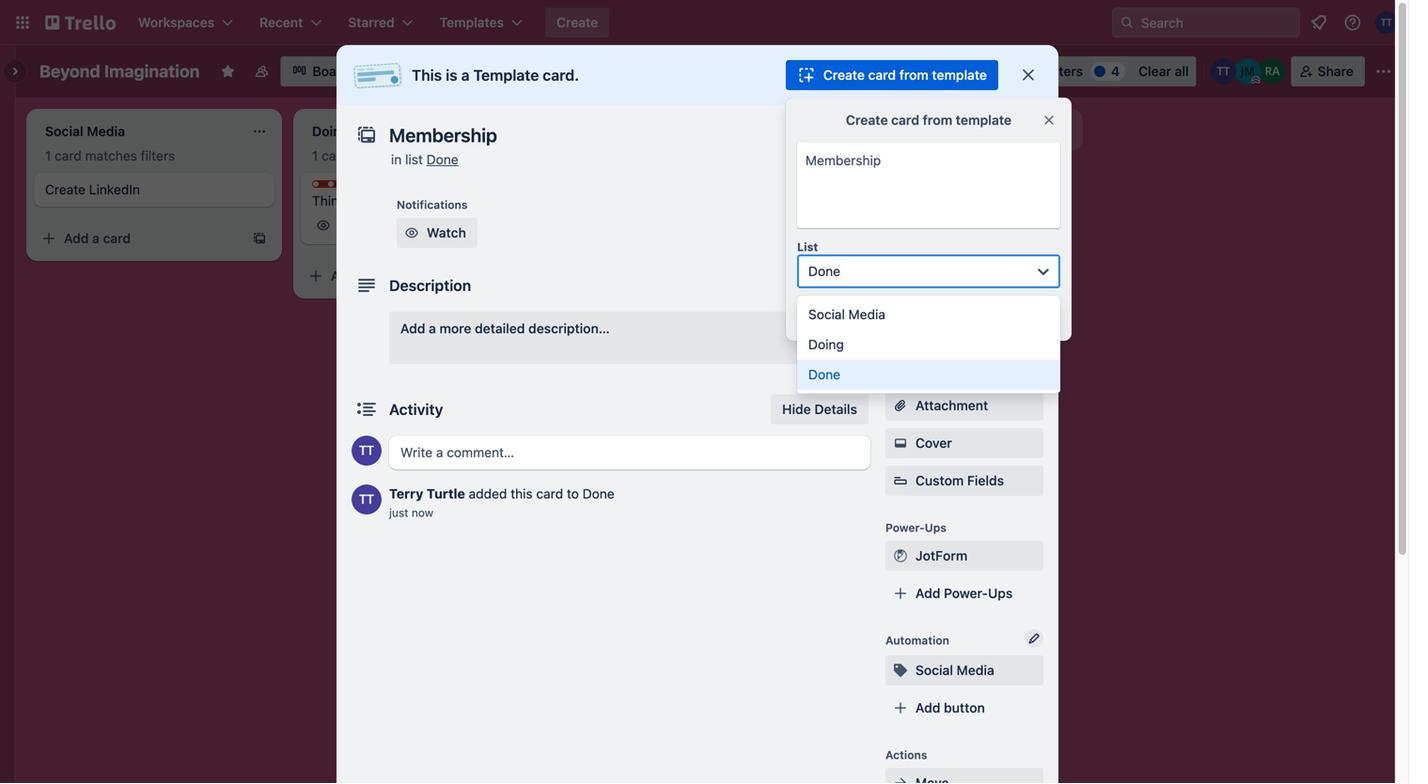 Task type: describe. For each thing, give the bounding box(es) containing it.
a right description…
[[626, 317, 633, 333]]

is
[[446, 66, 457, 84]]

this
[[412, 66, 442, 84]]

1 horizontal spatial terry turtle (terryturtle) image
[[1210, 58, 1237, 85]]

0 horizontal spatial power-
[[885, 522, 925, 535]]

2 filters from the left
[[408, 148, 442, 164]]

0 horizontal spatial ups
[[925, 522, 947, 535]]

this
[[511, 486, 533, 502]]

0 horizontal spatial social media
[[808, 307, 885, 322]]

done link
[[426, 152, 458, 167]]

0 horizontal spatial list
[[405, 152, 423, 167]]

now
[[412, 507, 433, 520]]

join link
[[885, 211, 1043, 241]]

to inside terry turtle added this card to done just now
[[567, 486, 579, 502]]

1 vertical spatial create card from template
[[846, 112, 1012, 128]]

jotform
[[916, 548, 968, 564]]

all
[[1175, 63, 1189, 79]]

thinking
[[312, 193, 364, 209]]

clear
[[1138, 63, 1171, 79]]

back to home image
[[45, 8, 116, 38]]

2 1 from the left
[[312, 148, 318, 164]]

list inside button
[[941, 122, 959, 137]]

add a more detailed description…
[[400, 321, 610, 337]]

hide details
[[782, 402, 857, 417]]

star or unstar board image
[[220, 64, 235, 79]]

search image
[[1119, 15, 1135, 30]]

add power-ups
[[916, 586, 1013, 602]]

1 matches from the left
[[85, 148, 137, 164]]

thoughts
[[331, 181, 383, 195]]

button
[[944, 701, 985, 716]]

1 horizontal spatial terry turtle (terryturtle) image
[[1375, 11, 1398, 34]]

open information menu image
[[1343, 13, 1362, 32]]

in
[[391, 152, 402, 167]]

add inside add a more detailed description… link
[[400, 321, 425, 337]]

1 horizontal spatial power-
[[944, 586, 988, 602]]

Board name text field
[[30, 56, 209, 86]]

power ups image
[[956, 64, 971, 79]]

card down create card from template "button"
[[891, 112, 919, 128]]

added
[[469, 486, 507, 502]]

create linkedin link
[[45, 180, 263, 199]]

sm image inside social media button
[[891, 662, 910, 681]]

1 vertical spatial create from template… image
[[786, 318, 801, 333]]

create card from template button
[[786, 60, 998, 90]]

add to template
[[885, 258, 974, 272]]

add a more detailed description… link
[[389, 312, 870, 365]]

Write a comment text field
[[389, 436, 870, 470]]

share
[[1318, 63, 1354, 79]]

just
[[389, 507, 408, 520]]

show menu image
[[1374, 62, 1393, 81]]

description
[[389, 277, 471, 295]]

automation
[[885, 634, 949, 648]]

activity
[[389, 401, 443, 419]]

0 vertical spatial to
[[911, 258, 922, 272]]

thinking link
[[312, 192, 530, 211]]

add button
[[916, 701, 985, 716]]

add inside add button button
[[916, 701, 940, 716]]

automation image
[[982, 56, 1009, 83]]

0 horizontal spatial media
[[848, 307, 885, 322]]

terry
[[389, 486, 423, 502]]

color: bold red, title: "thoughts" element
[[312, 180, 383, 195]]

card right description…
[[637, 317, 665, 333]]

board link
[[280, 56, 361, 86]]

a left description
[[359, 268, 366, 284]]

customize views image
[[370, 62, 389, 81]]

media inside button
[[957, 663, 994, 679]]

social inside button
[[916, 663, 953, 679]]

from inside "button"
[[899, 67, 929, 83]]

0 notifications image
[[1307, 11, 1330, 34]]

fields
[[967, 473, 1004, 489]]

done right in
[[426, 152, 458, 167]]

ruby anderson (rubyanderson7) image
[[1259, 58, 1286, 85]]

turtle
[[427, 486, 465, 502]]

clear all
[[1138, 63, 1189, 79]]

filters
[[1044, 63, 1083, 79]]

card up create linkedin
[[55, 148, 82, 164]]

add inside add power-ups link
[[916, 586, 940, 602]]

terry turtle added this card to done just now
[[389, 486, 614, 520]]

create card from template inside "button"
[[823, 67, 987, 83]]

beyond
[[39, 61, 100, 81]]

add another list button
[[827, 109, 1083, 150]]

0 vertical spatial social
[[808, 307, 845, 322]]

2 vertical spatial template
[[925, 258, 974, 272]]

primary element
[[0, 0, 1409, 45]]

card down 'watch' button
[[370, 268, 398, 284]]

add power-ups link
[[885, 579, 1043, 609]]

watch button
[[397, 218, 477, 248]]

Membership text field
[[805, 150, 1053, 207]]

beyond imagination
[[39, 61, 200, 81]]

imagination
[[104, 61, 200, 81]]

template
[[473, 66, 539, 84]]

0 vertical spatial add a card
[[64, 231, 131, 246]]

create inside button
[[556, 15, 598, 30]]

1 vertical spatial from
[[923, 112, 952, 128]]



Task type: vqa. For each thing, say whether or not it's contained in the screenshot.
trello?
no



Task type: locate. For each thing, give the bounding box(es) containing it.
template
[[932, 67, 987, 83], [956, 112, 1012, 128], [925, 258, 974, 272]]

card inside create card from template "button"
[[868, 67, 896, 83]]

notifications
[[397, 198, 468, 211]]

0 horizontal spatial terry turtle (terryturtle) image
[[352, 436, 382, 466]]

social media
[[808, 307, 885, 322], [916, 663, 994, 679]]

sm image down power-ups
[[891, 547, 910, 566]]

1 horizontal spatial social
[[916, 663, 953, 679]]

social
[[808, 307, 845, 322], [916, 663, 953, 679]]

0 vertical spatial power-
[[885, 522, 925, 535]]

create up add another list
[[823, 67, 865, 83]]

filters right in
[[408, 148, 442, 164]]

card.
[[543, 66, 579, 84]]

4
[[1111, 63, 1120, 79]]

this is a template card.
[[412, 66, 579, 84]]

sm image inside 'watch' button
[[402, 224, 421, 243]]

social down the automation
[[916, 663, 953, 679]]

0 horizontal spatial 1
[[45, 148, 51, 164]]

0 horizontal spatial filters
[[141, 148, 175, 164]]

None text field
[[380, 118, 1000, 152]]

from left power ups image
[[899, 67, 929, 83]]

checklist
[[916, 360, 973, 376]]

workspace visible image
[[254, 64, 269, 79]]

sm image for watch
[[402, 224, 421, 243]]

0 vertical spatial social media
[[808, 307, 885, 322]]

just now link
[[389, 507, 433, 520]]

a left more
[[429, 321, 436, 337]]

sm image left 'join'
[[891, 216, 910, 235]]

social media inside social media button
[[916, 663, 994, 679]]

more
[[439, 321, 471, 337]]

power- down the jotform on the bottom right
[[944, 586, 988, 602]]

1 vertical spatial media
[[957, 663, 994, 679]]

1 horizontal spatial list
[[941, 122, 959, 137]]

0 horizontal spatial to
[[567, 486, 579, 502]]

power-
[[885, 522, 925, 535], [944, 586, 988, 602]]

create
[[556, 15, 598, 30], [823, 67, 865, 83], [846, 112, 888, 128], [45, 182, 85, 197]]

card inside terry turtle added this card to done just now
[[536, 486, 563, 502]]

add a card
[[64, 231, 131, 246], [331, 268, 398, 284], [598, 317, 665, 333]]

template inside "button"
[[932, 67, 987, 83]]

power-ups
[[885, 522, 947, 535]]

ups
[[925, 522, 947, 535], [988, 586, 1013, 602]]

attachment button
[[885, 391, 1043, 421]]

list
[[797, 241, 818, 254]]

0 vertical spatial terry turtle (terryturtle) image
[[1210, 58, 1237, 85]]

from up the membership text box
[[923, 112, 952, 128]]

1 vertical spatial ups
[[988, 586, 1013, 602]]

description…
[[528, 321, 610, 337]]

in list done
[[391, 152, 458, 167]]

2 1 card matches filters from the left
[[312, 148, 442, 164]]

sm image left cover
[[891, 434, 910, 453]]

cover link
[[885, 429, 1043, 459]]

sm image down actions
[[891, 775, 910, 784]]

add a card button for bottommost 'create from template…' icon
[[568, 310, 778, 340]]

0 vertical spatial create card from template
[[823, 67, 987, 83]]

1 vertical spatial add a card
[[331, 268, 398, 284]]

add a card button for the left 'create from template…' icon
[[34, 224, 244, 254]]

attachment
[[916, 398, 988, 414]]

linkedin
[[89, 182, 140, 197]]

1 vertical spatial power-
[[944, 586, 988, 602]]

2 horizontal spatial add a card
[[598, 317, 665, 333]]

create card from template down create card from template "button"
[[846, 112, 1012, 128]]

create left another
[[846, 112, 888, 128]]

doing
[[808, 337, 844, 352]]

1 horizontal spatial to
[[911, 258, 922, 272]]

sm image left checklist
[[891, 359, 910, 378]]

1 vertical spatial template
[[956, 112, 1012, 128]]

2 vertical spatial sm image
[[891, 662, 910, 681]]

sm image
[[891, 216, 910, 235], [891, 547, 910, 566], [891, 662, 910, 681]]

social media button
[[885, 656, 1043, 686]]

a right is
[[461, 66, 470, 84]]

create left 'linkedin'
[[45, 182, 85, 197]]

1 vertical spatial sm image
[[891, 547, 910, 566]]

1 vertical spatial terry turtle (terryturtle) image
[[352, 436, 382, 466]]

2 horizontal spatial add a card button
[[568, 310, 778, 340]]

sm image for join
[[891, 216, 910, 235]]

card
[[868, 67, 896, 83], [891, 112, 919, 128], [55, 148, 82, 164], [322, 148, 349, 164], [103, 231, 131, 246], [370, 268, 398, 284], [637, 317, 665, 333], [536, 486, 563, 502]]

0 vertical spatial template
[[932, 67, 987, 83]]

custom fields button
[[885, 472, 1043, 491]]

1 horizontal spatial media
[[957, 663, 994, 679]]

1 filters from the left
[[141, 148, 175, 164]]

share button
[[1291, 56, 1365, 86]]

hide details link
[[771, 395, 869, 425]]

0 vertical spatial media
[[848, 307, 885, 322]]

add a card button
[[34, 224, 244, 254], [301, 261, 511, 291], [568, 310, 778, 340]]

0 horizontal spatial social
[[808, 307, 845, 322]]

close popover image
[[1041, 113, 1057, 128]]

clear all button
[[1131, 56, 1196, 86]]

list right in
[[405, 152, 423, 167]]

power- up the jotform on the bottom right
[[885, 522, 925, 535]]

1 vertical spatial list
[[405, 152, 423, 167]]

card up color: bold red, title: "thoughts" element
[[322, 148, 349, 164]]

create up card.
[[556, 15, 598, 30]]

matches up thoughts
[[352, 148, 404, 164]]

sm image inside join link
[[891, 216, 910, 235]]

cover
[[916, 436, 952, 451]]

template up add another list button
[[932, 67, 987, 83]]

2 matches from the left
[[352, 148, 404, 164]]

from
[[899, 67, 929, 83], [923, 112, 952, 128]]

1 card matches filters up thoughts
[[312, 148, 442, 164]]

1 vertical spatial add a card button
[[301, 261, 511, 291]]

a
[[461, 66, 470, 84], [92, 231, 100, 246], [359, 268, 366, 284], [626, 317, 633, 333], [429, 321, 436, 337]]

add another list
[[861, 122, 959, 137]]

members link
[[885, 278, 1043, 308]]

social up doing
[[808, 307, 845, 322]]

1 sm image from the top
[[891, 216, 910, 235]]

1 card matches filters up 'linkedin'
[[45, 148, 175, 164]]

1 horizontal spatial 1
[[312, 148, 318, 164]]

create from template… image
[[252, 231, 267, 246], [786, 318, 801, 333]]

0 horizontal spatial add a card
[[64, 231, 131, 246]]

1 horizontal spatial social media
[[916, 663, 994, 679]]

1 1 card matches filters from the left
[[45, 148, 175, 164]]

matches up 'linkedin'
[[85, 148, 137, 164]]

template down "automation" icon
[[956, 112, 1012, 128]]

detailed
[[475, 321, 525, 337]]

social media up add button
[[916, 663, 994, 679]]

ups up social media button
[[988, 586, 1013, 602]]

sm image
[[402, 224, 421, 243], [891, 284, 910, 303], [891, 359, 910, 378], [891, 434, 910, 453], [891, 775, 910, 784]]

1
[[45, 148, 51, 164], [312, 148, 318, 164]]

add
[[861, 122, 886, 137], [64, 231, 89, 246], [885, 258, 908, 272], [331, 268, 356, 284], [598, 317, 623, 333], [400, 321, 425, 337], [916, 586, 940, 602], [916, 701, 940, 716]]

1 up create linkedin
[[45, 148, 51, 164]]

0 horizontal spatial 1 card matches filters
[[45, 148, 175, 164]]

terry turtle (terryturtle) image right open information menu image at the top right of the page
[[1375, 11, 1398, 34]]

0 vertical spatial terry turtle (terryturtle) image
[[1375, 11, 1398, 34]]

sm image down 'add to template'
[[891, 284, 910, 303]]

card down 'linkedin'
[[103, 231, 131, 246]]

terry turtle (terryturtle) image left just
[[352, 485, 382, 515]]

0 vertical spatial ups
[[925, 522, 947, 535]]

card up add another list
[[868, 67, 896, 83]]

to right this
[[567, 486, 579, 502]]

social media up doing
[[808, 307, 885, 322]]

Search field
[[1135, 8, 1299, 37]]

ups up the jotform on the bottom right
[[925, 522, 947, 535]]

1 vertical spatial terry turtle (terryturtle) image
[[352, 485, 382, 515]]

0 vertical spatial create from template… image
[[252, 231, 267, 246]]

2 vertical spatial add a card
[[598, 317, 665, 333]]

card right this
[[536, 486, 563, 502]]

0 vertical spatial sm image
[[891, 216, 910, 235]]

add button button
[[885, 694, 1043, 724]]

0 horizontal spatial terry turtle (terryturtle) image
[[352, 485, 382, 515]]

media
[[848, 307, 885, 322], [957, 663, 994, 679]]

another
[[889, 122, 937, 137]]

1 card matches filters
[[45, 148, 175, 164], [312, 148, 442, 164]]

filters up create linkedin link
[[141, 148, 175, 164]]

1 horizontal spatial create from template… image
[[786, 318, 801, 333]]

1 vertical spatial social
[[916, 663, 953, 679]]

jeremy miller (jeremymiller198) image
[[1235, 58, 1261, 85]]

details
[[814, 402, 857, 417]]

done down doing
[[808, 367, 840, 383]]

1 horizontal spatial matches
[[352, 148, 404, 164]]

2 sm image from the top
[[891, 547, 910, 566]]

create card from template up add another list
[[823, 67, 987, 83]]

custom
[[916, 473, 964, 489]]

sm image down the automation
[[891, 662, 910, 681]]

watch
[[427, 225, 466, 241]]

join
[[916, 218, 942, 233]]

sm image inside cover link
[[891, 434, 910, 453]]

thoughts thinking
[[312, 181, 383, 209]]

1 horizontal spatial add a card
[[331, 268, 398, 284]]

done
[[426, 152, 458, 167], [808, 264, 840, 279], [808, 367, 840, 383], [582, 486, 614, 502]]

1 horizontal spatial filters
[[408, 148, 442, 164]]

list right another
[[941, 122, 959, 137]]

1 horizontal spatial add a card button
[[301, 261, 511, 291]]

checklist link
[[885, 353, 1043, 384]]

0 horizontal spatial matches
[[85, 148, 137, 164]]

sm image down thinking link
[[402, 224, 421, 243]]

2 vertical spatial add a card button
[[568, 310, 778, 340]]

to up members
[[911, 258, 922, 272]]

sm image for jotform
[[891, 547, 910, 566]]

hide
[[782, 402, 811, 417]]

sm image inside members 'link'
[[891, 284, 910, 303]]

create button
[[545, 8, 609, 38]]

0 vertical spatial add a card button
[[34, 224, 244, 254]]

custom fields
[[916, 473, 1004, 489]]

board
[[312, 63, 349, 79]]

template up members
[[925, 258, 974, 272]]

1 horizontal spatial ups
[[988, 586, 1013, 602]]

0 horizontal spatial create from template… image
[[252, 231, 267, 246]]

members
[[916, 285, 974, 301]]

1 up color: bold red, title: "thoughts" element
[[312, 148, 318, 164]]

done down write a comment text box
[[582, 486, 614, 502]]

list
[[941, 122, 959, 137], [405, 152, 423, 167]]

create inside "button"
[[823, 67, 865, 83]]

to
[[911, 258, 922, 272], [567, 486, 579, 502]]

terry turtle (terryturtle) image
[[1210, 58, 1237, 85], [352, 436, 382, 466]]

sm image for members
[[891, 284, 910, 303]]

1 horizontal spatial 1 card matches filters
[[312, 148, 442, 164]]

a down create linkedin
[[92, 231, 100, 246]]

1 vertical spatial social media
[[916, 663, 994, 679]]

0 horizontal spatial add a card button
[[34, 224, 244, 254]]

matches
[[85, 148, 137, 164], [352, 148, 404, 164]]

create card from template
[[823, 67, 987, 83], [846, 112, 1012, 128]]

done down list at top
[[808, 264, 840, 279]]

sm image inside checklist link
[[891, 359, 910, 378]]

add inside add another list button
[[861, 122, 886, 137]]

0 vertical spatial from
[[899, 67, 929, 83]]

filters
[[141, 148, 175, 164], [408, 148, 442, 164]]

create linkedin
[[45, 182, 140, 197]]

actions
[[885, 749, 927, 762]]

terry turtle (terryturtle) image
[[1375, 11, 1398, 34], [352, 485, 382, 515]]

1 vertical spatial to
[[567, 486, 579, 502]]

sm image for cover
[[891, 434, 910, 453]]

1 1 from the left
[[45, 148, 51, 164]]

done inside terry turtle added this card to done just now
[[582, 486, 614, 502]]

0 vertical spatial list
[[941, 122, 959, 137]]

3 sm image from the top
[[891, 662, 910, 681]]



